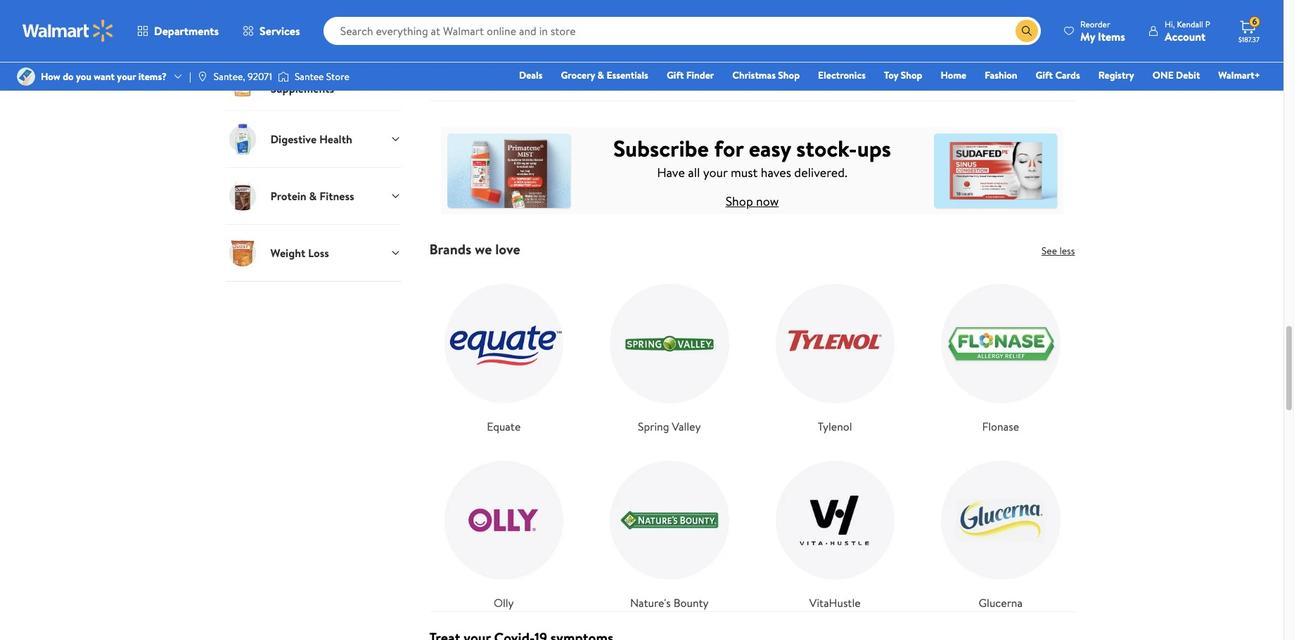 Task type: describe. For each thing, give the bounding box(es) containing it.
 image for how do you want your items?
[[17, 68, 35, 86]]

grocery & essentials
[[561, 68, 648, 82]]

1 2-day shipping from the left
[[543, 38, 595, 50]]

see
[[1041, 244, 1057, 258]]

see less
[[1041, 244, 1075, 258]]

home link
[[934, 68, 973, 83]]

supplements
[[270, 81, 334, 97]]

health
[[319, 132, 352, 147]]

Search search field
[[323, 17, 1041, 45]]

product group
[[432, 0, 520, 95]]

one
[[1152, 68, 1174, 82]]

hi,
[[1165, 18, 1175, 30]]

tylenol
[[818, 419, 852, 434]]

love
[[495, 240, 520, 259]]

delivery up 1-day shipping
[[1006, 18, 1036, 30]]

vitahustle link
[[761, 446, 909, 612]]

gift for gift finder
[[667, 68, 684, 82]]

spring valley link
[[595, 269, 744, 435]]

toy shop link
[[878, 68, 929, 83]]

haves
[[761, 164, 791, 181]]

electronics
[[818, 68, 866, 82]]

fitness
[[319, 189, 354, 204]]

3 2-day shipping from the left
[[758, 38, 810, 50]]

grocery & essentials link
[[554, 68, 655, 83]]

vitahustle
[[809, 596, 861, 611]]

5 shipping from the left
[[994, 38, 1024, 50]]

delivery up finder
[[683, 18, 713, 30]]

christmas shop
[[732, 68, 800, 82]]

walmart+ link
[[1212, 68, 1267, 83]]

see less button
[[1041, 244, 1075, 258]]

gift cards
[[1036, 68, 1080, 82]]

reorder
[[1080, 18, 1110, 30]]

must
[[731, 164, 758, 181]]

debit
[[1176, 68, 1200, 82]]

do
[[63, 70, 74, 84]]

kendall
[[1177, 18, 1203, 30]]

glucerna link
[[926, 446, 1075, 612]]

ups
[[857, 133, 891, 164]]

want
[[94, 70, 115, 84]]

christmas
[[732, 68, 776, 82]]

brands we love
[[429, 240, 520, 259]]

registry link
[[1092, 68, 1141, 83]]

3 shipping from the left
[[780, 38, 810, 50]]

& for protein
[[309, 189, 317, 204]]

Walmart Site-Wide search field
[[323, 17, 1041, 45]]

fashion
[[985, 68, 1017, 82]]

olly
[[494, 596, 514, 611]]

4 shipping from the left
[[888, 38, 918, 50]]

services
[[260, 23, 300, 39]]

protein
[[270, 189, 306, 204]]

essentials
[[607, 68, 648, 82]]

stock-
[[796, 133, 857, 164]]

hi, kendall p account
[[1165, 18, 1210, 44]]

santee store
[[295, 70, 349, 84]]

flonase link
[[926, 269, 1075, 435]]

santee
[[295, 70, 324, 84]]

items?
[[138, 70, 167, 84]]

one debit
[[1152, 68, 1200, 82]]

walmart image
[[23, 20, 114, 42]]

1-day shipping
[[973, 38, 1024, 50]]

your inside subscribe for easy stock-ups have all your must haves delivered.
[[703, 164, 728, 181]]

weight loss
[[270, 246, 329, 261]]

digestive health button
[[225, 111, 401, 168]]

2 day from the left
[[658, 38, 670, 50]]

protein & fitness
[[270, 189, 354, 204]]

now
[[756, 192, 779, 210]]

delivery up grocery
[[575, 18, 606, 30]]

gift for gift cards
[[1036, 68, 1053, 82]]

valley
[[672, 419, 701, 434]]

departments button
[[125, 14, 231, 48]]

santee,
[[214, 70, 245, 84]]

0 horizontal spatial shop
[[726, 192, 753, 210]]

account
[[1165, 28, 1206, 44]]

how do you want your items?
[[41, 70, 167, 84]]

1718
[[477, 32, 492, 44]]

toy shop
[[884, 68, 922, 82]]

tylenol link
[[761, 269, 909, 435]]

services button
[[231, 14, 312, 48]]

we
[[475, 240, 492, 259]]

3 2- from the left
[[758, 38, 765, 50]]

nature's
[[630, 596, 671, 611]]

6 $187.37
[[1238, 16, 1260, 44]]

1-
[[973, 38, 979, 50]]

 image for santee store
[[278, 70, 289, 84]]

deals
[[519, 68, 543, 82]]

bounty
[[673, 596, 709, 611]]



Task type: vqa. For each thing, say whether or not it's contained in the screenshot.
the within The RSV vaccine is now available for adults 60 years of age and older and can be administered year-round. The Centers for Disease Control and Prevention (CDC) also recommends the vaccine for people who are 32-36 weeks pregnant during RSV season (Sep-Jan).
no



Task type: locate. For each thing, give the bounding box(es) containing it.
shop right toy
[[901, 68, 922, 82]]

loss
[[308, 246, 329, 261]]

spring
[[638, 419, 669, 434]]

grocery
[[561, 68, 595, 82]]

2-day shipping
[[543, 38, 595, 50], [650, 38, 703, 50], [758, 38, 810, 50], [865, 38, 918, 50]]

subscribe for easy stock-ups have all your must haves delivered.
[[613, 133, 891, 181]]

&
[[316, 68, 324, 84], [597, 68, 604, 82], [309, 189, 317, 204]]

1 2- from the left
[[543, 38, 550, 50]]

& inside grocery & essentials link
[[597, 68, 604, 82]]

& inside vitamins & supplements
[[316, 68, 324, 84]]

electronics link
[[812, 68, 872, 83]]

equate
[[487, 419, 521, 434]]

gift cards link
[[1029, 68, 1086, 83]]

shop left now
[[726, 192, 753, 210]]

& right grocery
[[597, 68, 604, 82]]

delivered.
[[794, 164, 847, 181]]

nature's bounty link
[[595, 446, 744, 612]]

0 horizontal spatial your
[[117, 70, 136, 84]]

shipping up christmas shop
[[780, 38, 810, 50]]

5 day from the left
[[979, 38, 991, 50]]

2 2- from the left
[[650, 38, 658, 50]]

 image left the how
[[17, 68, 35, 86]]

1 horizontal spatial shop
[[778, 68, 800, 82]]

christmas shop link
[[726, 68, 806, 83]]

& left 'store'
[[316, 68, 324, 84]]

delivery up electronics
[[791, 18, 821, 30]]

shop for toy shop
[[901, 68, 922, 82]]

brands
[[429, 240, 471, 259]]

4 2-day shipping from the left
[[865, 38, 918, 50]]

digestive
[[270, 132, 317, 147]]

0 horizontal spatial gift
[[667, 68, 684, 82]]

flonase
[[982, 419, 1019, 434]]

1 day from the left
[[550, 38, 563, 50]]

easy
[[749, 133, 791, 164]]

1 horizontal spatial  image
[[197, 71, 208, 82]]

equate link
[[429, 269, 578, 435]]

all
[[688, 164, 700, 181]]

pickup inside product group
[[435, 55, 459, 67]]

list containing equate
[[421, 258, 1083, 612]]

$187.37
[[1238, 34, 1260, 44]]

shipping down search icon
[[994, 38, 1024, 50]]

2-
[[543, 38, 550, 50], [650, 38, 658, 50], [758, 38, 765, 50], [865, 38, 873, 50]]

day up toy
[[873, 38, 886, 50]]

your
[[117, 70, 136, 84], [703, 164, 728, 181]]

2-day shipping up toy
[[865, 38, 918, 50]]

0 horizontal spatial  image
[[17, 68, 35, 86]]

nature's bounty
[[630, 596, 709, 611]]

4 day from the left
[[873, 38, 886, 50]]

delivery up toy shop link
[[898, 18, 929, 30]]

finder
[[686, 68, 714, 82]]

for
[[714, 133, 743, 164]]

shipping
[[565, 38, 595, 50], [672, 38, 703, 50], [780, 38, 810, 50], [888, 38, 918, 50], [994, 38, 1024, 50]]

home
[[941, 68, 966, 82]]

one debit link
[[1146, 68, 1206, 83]]

shipping up 'gift finder'
[[672, 38, 703, 50]]

day up christmas shop
[[765, 38, 778, 50]]

protein & fitness button
[[225, 168, 401, 225]]

vitamins
[[270, 68, 314, 84]]

your right all
[[703, 164, 728, 181]]

 image right 92071
[[278, 70, 289, 84]]

2 gift from the left
[[1036, 68, 1053, 82]]

1 horizontal spatial your
[[703, 164, 728, 181]]

gift left finder
[[667, 68, 684, 82]]

2-day shipping up christmas shop
[[758, 38, 810, 50]]

delivery down the 1718
[[468, 55, 498, 67]]

shop
[[778, 68, 800, 82], [901, 68, 922, 82], [726, 192, 753, 210]]

fashion link
[[978, 68, 1024, 83]]

gift finder link
[[660, 68, 720, 83]]

day up grocery
[[550, 38, 563, 50]]

1 horizontal spatial gift
[[1036, 68, 1053, 82]]

less
[[1059, 244, 1075, 258]]

2 2-day shipping from the left
[[650, 38, 703, 50]]

& for grocery
[[597, 68, 604, 82]]

my
[[1080, 28, 1095, 44]]

vitamins & supplements button
[[225, 54, 401, 111]]

weight loss button
[[225, 225, 401, 282]]

search icon image
[[1021, 25, 1032, 37]]

you
[[76, 70, 91, 84]]

2 horizontal spatial shop
[[901, 68, 922, 82]]

registry
[[1098, 68, 1134, 82]]

p
[[1205, 18, 1210, 30]]

subscribe
[[613, 133, 709, 164]]

1 vertical spatial your
[[703, 164, 728, 181]]

 image for santee, 92071
[[197, 71, 208, 82]]

shop for christmas shop
[[778, 68, 800, 82]]

day up 'gift finder'
[[658, 38, 670, 50]]

items
[[1098, 28, 1125, 44]]

digestive health
[[270, 132, 352, 147]]

1 gift from the left
[[667, 68, 684, 82]]

list
[[421, 258, 1083, 612]]

day up fashion
[[979, 38, 991, 50]]

 image right |
[[197, 71, 208, 82]]

1 shipping from the left
[[565, 38, 595, 50]]

92071
[[248, 70, 272, 84]]

gift
[[667, 68, 684, 82], [1036, 68, 1053, 82]]

shop now
[[726, 192, 779, 210]]

& inside protein & fitness 'dropdown button'
[[309, 189, 317, 204]]

& for vitamins
[[316, 68, 324, 84]]

2 shipping from the left
[[672, 38, 703, 50]]

shop right 'christmas'
[[778, 68, 800, 82]]

glucerna
[[979, 596, 1023, 611]]

6
[[1252, 16, 1257, 28]]

shipping up toy shop link
[[888, 38, 918, 50]]

toy
[[884, 68, 898, 82]]

|
[[189, 70, 191, 84]]

delivery inside product group
[[468, 55, 498, 67]]

2-day shipping up 'gift finder'
[[650, 38, 703, 50]]

weight
[[270, 246, 305, 261]]

vitamins & supplements
[[270, 68, 334, 97]]

4 2- from the left
[[865, 38, 873, 50]]

2-day shipping up grocery
[[543, 38, 595, 50]]

your right want
[[117, 70, 136, 84]]

spring valley
[[638, 419, 701, 434]]

sub banner image
[[441, 127, 1064, 215]]

olly link
[[429, 446, 578, 612]]

3 day from the left
[[765, 38, 778, 50]]

& left fitness
[[309, 189, 317, 204]]

 image
[[17, 68, 35, 86], [278, 70, 289, 84], [197, 71, 208, 82]]

shipping up grocery
[[565, 38, 595, 50]]

reorder my items
[[1080, 18, 1125, 44]]

have
[[657, 164, 685, 181]]

gift left cards
[[1036, 68, 1053, 82]]

gift finder
[[667, 68, 714, 82]]

shop now link
[[726, 192, 779, 210]]

departments
[[154, 23, 219, 39]]

0 vertical spatial your
[[117, 70, 136, 84]]

day
[[550, 38, 563, 50], [658, 38, 670, 50], [765, 38, 778, 50], [873, 38, 886, 50], [979, 38, 991, 50]]

2 horizontal spatial  image
[[278, 70, 289, 84]]



